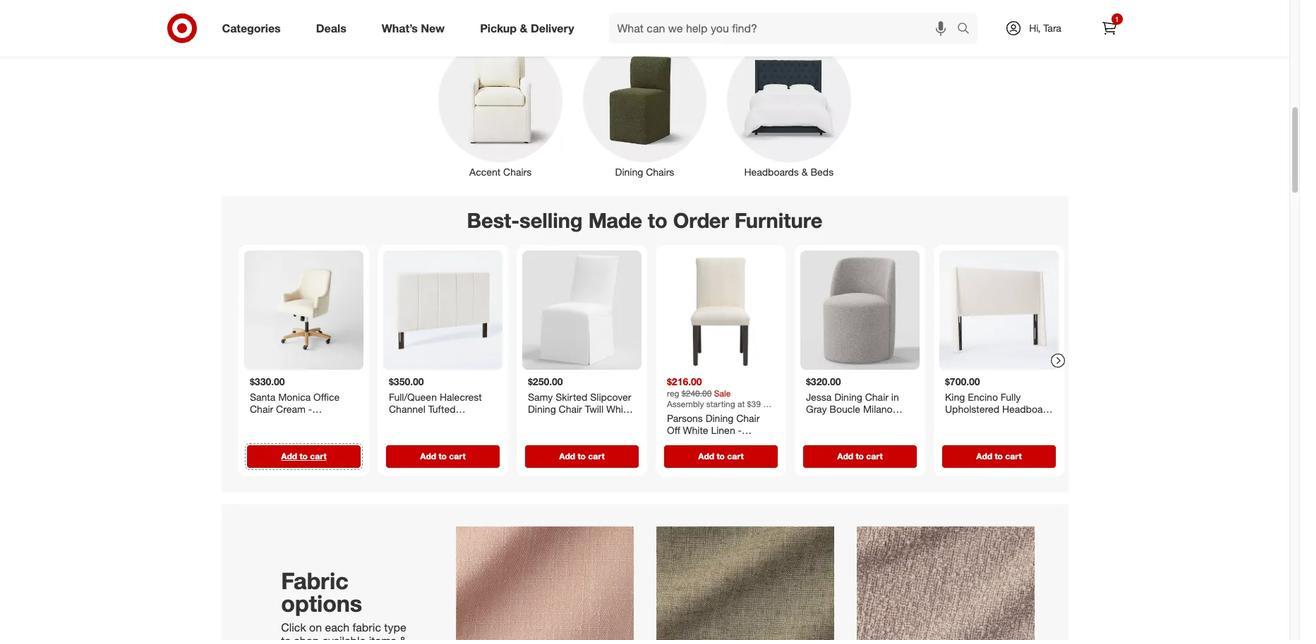 Task type: vqa. For each thing, say whether or not it's contained in the screenshot.
the Headboards
yes



Task type: describe. For each thing, give the bounding box(es) containing it.
cart for samy skirted slipcover dining chair twill white - threshold™
[[588, 450, 604, 461]]

elephant
[[806, 415, 845, 427]]

fabric options click on each fabric type to shop available items 
[[281, 567, 407, 640]]

add to cart for santa monica office chair cream - threshold™ designed with studio mcgee
[[281, 450, 326, 461]]

carousel region
[[221, 197, 1068, 504]]

add to cart for parsons dining chair off white linen - skyline furniture
[[698, 450, 743, 461]]

& for headboards
[[802, 166, 808, 178]]

to for full/queen halecrest channel tufted headboard cream - threshold™ designed with studio mcgee image
[[438, 450, 446, 461]]

office
[[313, 390, 339, 402]]

& for pickup
[[520, 21, 528, 35]]

chair inside parsons dining chair off white linen - skyline furniture
[[736, 412, 759, 424]]

2 add to cart from the left
[[420, 450, 465, 461]]

categories link
[[210, 13, 298, 44]]

1 link
[[1094, 13, 1125, 44]]

to for the jessa dining chair in gray boucle milano elephant - threshold™ image
[[855, 450, 864, 461]]

white inside the $250.00 samy skirted slipcover dining chair twill white - threshold™
[[606, 403, 631, 415]]

santa monica office chair cream - threshold™ designed with studio mcgee image
[[244, 250, 363, 370]]

dining inside parsons dining chair off white linen - skyline furniture
[[705, 412, 733, 424]]

headboards
[[744, 166, 799, 178]]

dining inside the $250.00 samy skirted slipcover dining chair twill white - threshold™
[[528, 403, 556, 415]]

- inside parsons dining chair off white linen - skyline furniture
[[738, 424, 741, 436]]

$350.00 link
[[383, 250, 502, 442]]

chairs for accent chairs
[[503, 166, 532, 178]]

what's
[[382, 21, 418, 35]]

add to cart for samy skirted slipcover dining chair twill white - threshold™
[[559, 450, 604, 461]]

designed
[[302, 415, 342, 427]]

0 vertical spatial furniture
[[735, 208, 823, 233]]

boucle
[[829, 403, 860, 415]]

pickup & delivery
[[480, 21, 574, 35]]

samy
[[528, 390, 553, 402]]

accent chairs
[[469, 166, 532, 178]]

off
[[667, 424, 680, 436]]

skyline
[[667, 436, 698, 448]]

threshold™ inside $320.00 jessa dining chair in gray boucle milano elephant - threshold™
[[854, 415, 903, 427]]

to inside fabric options click on each fabric type to shop available items
[[281, 634, 291, 640]]

what's new link
[[370, 13, 462, 44]]

pickup & delivery link
[[468, 13, 592, 44]]

$216.00 reg $240.00 sale
[[667, 375, 730, 398]]

milano
[[863, 403, 892, 415]]

what's new
[[382, 21, 445, 35]]

chair inside '$330.00 santa monica office chair cream - threshold™ designed with studio mcgee'
[[250, 403, 273, 415]]

tara
[[1043, 22, 1061, 34]]

parsons dining chair off white linen - skyline furniture
[[667, 412, 759, 448]]

search
[[950, 22, 984, 36]]

studio
[[271, 428, 299, 440]]

gray
[[806, 403, 827, 415]]

furniture inside parsons dining chair off white linen - skyline furniture
[[701, 436, 740, 448]]

- inside '$330.00 santa monica office chair cream - threshold™ designed with studio mcgee'
[[308, 403, 312, 415]]

2 add to cart button from the left
[[386, 445, 499, 467]]

fabric
[[281, 567, 348, 595]]

linen
[[711, 424, 735, 436]]

reg
[[667, 388, 679, 398]]

2 add from the left
[[420, 450, 436, 461]]

cream
[[276, 403, 305, 415]]

$350.00
[[389, 375, 424, 387]]

sale
[[714, 388, 730, 398]]

to for samy skirted slipcover dining chair twill white - threshold™ image
[[577, 450, 585, 461]]

jessa
[[806, 390, 831, 402]]

twill
[[585, 403, 603, 415]]

What can we help you find? suggestions appear below search field
[[609, 13, 960, 44]]

in
[[891, 390, 899, 402]]

$320.00
[[806, 375, 841, 387]]

add to cart button for santa monica office chair cream - threshold™ designed with studio mcgee
[[247, 445, 360, 467]]

white inside parsons dining chair off white linen - skyline furniture
[[683, 424, 708, 436]]

type
[[384, 621, 406, 635]]

parsons
[[667, 412, 702, 424]]

threshold™ inside the $250.00 samy skirted slipcover dining chair twill white - threshold™
[[534, 415, 583, 427]]

chair inside $320.00 jessa dining chair in gray boucle milano elephant - threshold™
[[865, 390, 888, 402]]

chairs for dining chairs
[[646, 166, 674, 178]]

monica
[[278, 390, 310, 402]]

- inside the $250.00 samy skirted slipcover dining chair twill white - threshold™
[[528, 415, 531, 427]]

skirted
[[555, 390, 587, 402]]

order
[[673, 208, 729, 233]]

$320.00 jessa dining chair in gray boucle milano elephant - threshold™
[[806, 375, 903, 427]]

cart for parsons dining chair off white linen - skyline furniture
[[727, 450, 743, 461]]

add for parsons dining chair off white linen - skyline furniture
[[698, 450, 714, 461]]

$330.00
[[250, 375, 285, 387]]

add for santa monica office chair cream - threshold™ designed with studio mcgee
[[281, 450, 297, 461]]

pickup
[[480, 21, 517, 35]]

$240.00
[[681, 388, 711, 398]]

6 add to cart button from the left
[[942, 445, 1056, 467]]



Task type: locate. For each thing, give the bounding box(es) containing it.
6 add to cart from the left
[[976, 450, 1021, 461]]

chair
[[865, 390, 888, 402], [250, 403, 273, 415], [558, 403, 582, 415], [736, 412, 759, 424]]

click
[[281, 621, 306, 635]]

chairs right accent
[[503, 166, 532, 178]]

3 add to cart from the left
[[559, 450, 604, 461]]

dining chairs
[[615, 166, 674, 178]]

chairs
[[503, 166, 532, 178], [646, 166, 674, 178]]

best-
[[467, 208, 520, 233]]

& left the 'beds'
[[802, 166, 808, 178]]

- up designed on the left
[[308, 403, 312, 415]]

chairs inside "link"
[[646, 166, 674, 178]]

threshold™ inside '$330.00 santa monica office chair cream - threshold™ designed with studio mcgee'
[[250, 415, 299, 427]]

add
[[281, 450, 297, 461], [420, 450, 436, 461], [559, 450, 575, 461], [698, 450, 714, 461], [837, 450, 853, 461], [976, 450, 992, 461]]

$250.00
[[528, 375, 563, 387]]

1 horizontal spatial threshold™
[[534, 415, 583, 427]]

samy skirted slipcover dining chair twill white - threshold™ image
[[522, 250, 641, 370]]

new
[[421, 21, 445, 35]]

add to cart button
[[247, 445, 360, 467], [386, 445, 499, 467], [525, 445, 638, 467], [664, 445, 777, 467], [803, 445, 917, 467], [942, 445, 1056, 467]]

2 chairs from the left
[[646, 166, 674, 178]]

each
[[325, 621, 350, 635]]

hi, tara
[[1029, 22, 1061, 34]]

parsons dining chair off white linen - skyline furniture image
[[661, 250, 780, 370]]

dining inside "link"
[[615, 166, 643, 178]]

furniture
[[735, 208, 823, 233], [701, 436, 740, 448]]

threshold™ up studio
[[250, 415, 299, 427]]

full/queen halecrest channel tufted headboard cream - threshold™ designed with studio mcgee image
[[383, 250, 502, 370]]

accent
[[469, 166, 501, 178]]

3 threshold™ from the left
[[854, 415, 903, 427]]

1 horizontal spatial white
[[683, 424, 708, 436]]

0 vertical spatial white
[[606, 403, 631, 415]]

dining down samy
[[528, 403, 556, 415]]

5 cart from the left
[[866, 450, 882, 461]]

5 add to cart from the left
[[837, 450, 882, 461]]

0 horizontal spatial chairs
[[503, 166, 532, 178]]

&
[[520, 21, 528, 35], [802, 166, 808, 178]]

0 horizontal spatial white
[[606, 403, 631, 415]]

4 add from the left
[[698, 450, 714, 461]]

categories
[[222, 21, 281, 35]]

1 horizontal spatial chairs
[[646, 166, 674, 178]]

furniture down linen
[[701, 436, 740, 448]]

1
[[1115, 15, 1119, 23]]

deals link
[[304, 13, 364, 44]]

- right linen
[[738, 424, 741, 436]]

furniture down the headboards
[[735, 208, 823, 233]]

2 cart from the left
[[449, 450, 465, 461]]

dining
[[615, 166, 643, 178], [834, 390, 862, 402], [528, 403, 556, 415], [705, 412, 733, 424]]

to
[[648, 208, 668, 233], [299, 450, 307, 461], [438, 450, 446, 461], [577, 450, 585, 461], [716, 450, 725, 461], [855, 450, 864, 461], [994, 450, 1003, 461], [281, 634, 291, 640]]

$330.00 santa monica office chair cream - threshold™ designed with studio mcgee
[[250, 375, 342, 440]]

slipcover
[[590, 390, 631, 402]]

- inside $320.00 jessa dining chair in gray boucle milano elephant - threshold™
[[847, 415, 851, 427]]

options
[[281, 589, 362, 618]]

threshold™ down milano
[[854, 415, 903, 427]]

1 vertical spatial &
[[802, 166, 808, 178]]

2 threshold™ from the left
[[534, 415, 583, 427]]

mcgee
[[302, 428, 334, 440]]

cart
[[310, 450, 326, 461], [449, 450, 465, 461], [588, 450, 604, 461], [727, 450, 743, 461], [866, 450, 882, 461], [1005, 450, 1021, 461]]

5 add to cart button from the left
[[803, 445, 917, 467]]

0 vertical spatial &
[[520, 21, 528, 35]]

add for jessa dining chair in gray boucle milano elephant - threshold™
[[837, 450, 853, 461]]

dining up made
[[615, 166, 643, 178]]

accent chairs link
[[428, 36, 573, 180]]

1 cart from the left
[[310, 450, 326, 461]]

$216.00
[[667, 375, 702, 387]]

0 horizontal spatial &
[[520, 21, 528, 35]]

1 add to cart from the left
[[281, 450, 326, 461]]

1 vertical spatial furniture
[[701, 436, 740, 448]]

to for king encino fully upholstered headboard cream linen - threshold™ designed with studio mcgee image in the right of the page
[[994, 450, 1003, 461]]

add to cart button for parsons dining chair off white linen - skyline furniture
[[664, 445, 777, 467]]

1 horizontal spatial &
[[802, 166, 808, 178]]

6 add from the left
[[976, 450, 992, 461]]

search button
[[950, 13, 984, 47]]

1 add from the left
[[281, 450, 297, 461]]

4 add to cart button from the left
[[664, 445, 777, 467]]

chairs up best-selling made to order furniture
[[646, 166, 674, 178]]

& inside pickup & delivery link
[[520, 21, 528, 35]]

dining chairs link
[[573, 36, 717, 180]]

items
[[369, 634, 396, 640]]

to for santa monica office chair cream - threshold™ designed with studio mcgee image
[[299, 450, 307, 461]]

on
[[309, 621, 322, 635]]

hi,
[[1029, 22, 1041, 34]]

$250.00 samy skirted slipcover dining chair twill white - threshold™
[[528, 375, 631, 427]]

selling
[[520, 208, 583, 233]]

deals
[[316, 21, 346, 35]]

made
[[588, 208, 642, 233]]

with
[[250, 428, 268, 440]]

$700.00
[[945, 375, 980, 387]]

- down boucle at the right of the page
[[847, 415, 851, 427]]

3 add to cart button from the left
[[525, 445, 638, 467]]

1 add to cart button from the left
[[247, 445, 360, 467]]

available
[[322, 634, 366, 640]]

1 vertical spatial white
[[683, 424, 708, 436]]

1 threshold™ from the left
[[250, 415, 299, 427]]

threshold™
[[250, 415, 299, 427], [534, 415, 583, 427], [854, 415, 903, 427]]

$700.00 link
[[939, 250, 1058, 442]]

add for samy skirted slipcover dining chair twill white - threshold™
[[559, 450, 575, 461]]

& right pickup
[[520, 21, 528, 35]]

threshold™ down skirted
[[534, 415, 583, 427]]

3 add from the left
[[559, 450, 575, 461]]

4 add to cart from the left
[[698, 450, 743, 461]]

shop
[[294, 634, 319, 640]]

add to cart button for samy skirted slipcover dining chair twill white - threshold™
[[525, 445, 638, 467]]

white down parsons
[[683, 424, 708, 436]]

white down slipcover
[[606, 403, 631, 415]]

- down samy
[[528, 415, 531, 427]]

4 cart from the left
[[727, 450, 743, 461]]

3 cart from the left
[[588, 450, 604, 461]]

add to cart
[[281, 450, 326, 461], [420, 450, 465, 461], [559, 450, 604, 461], [698, 450, 743, 461], [837, 450, 882, 461], [976, 450, 1021, 461]]

jessa dining chair in gray boucle milano elephant - threshold™ image
[[800, 250, 919, 370]]

headboards & beds
[[744, 166, 834, 178]]

dining up linen
[[705, 412, 733, 424]]

cart for jessa dining chair in gray boucle milano elephant - threshold™
[[866, 450, 882, 461]]

best-selling made to order furniture
[[467, 208, 823, 233]]

delivery
[[531, 21, 574, 35]]

cart for santa monica office chair cream - threshold™ designed with studio mcgee
[[310, 450, 326, 461]]

add to cart for jessa dining chair in gray boucle milano elephant - threshold™
[[837, 450, 882, 461]]

0 horizontal spatial threshold™
[[250, 415, 299, 427]]

2 horizontal spatial threshold™
[[854, 415, 903, 427]]

1 chairs from the left
[[503, 166, 532, 178]]

headboards & beds link
[[717, 36, 861, 180]]

6 cart from the left
[[1005, 450, 1021, 461]]

chair inside the $250.00 samy skirted slipcover dining chair twill white - threshold™
[[558, 403, 582, 415]]

& inside the headboards & beds "link"
[[802, 166, 808, 178]]

-
[[308, 403, 312, 415], [528, 415, 531, 427], [847, 415, 851, 427], [738, 424, 741, 436]]

king encino fully upholstered headboard cream linen - threshold™ designed with studio mcgee image
[[939, 250, 1058, 370]]

dining inside $320.00 jessa dining chair in gray boucle milano elephant - threshold™
[[834, 390, 862, 402]]

add to cart button for jessa dining chair in gray boucle milano elephant - threshold™
[[803, 445, 917, 467]]

dining up boucle at the right of the page
[[834, 390, 862, 402]]

white
[[606, 403, 631, 415], [683, 424, 708, 436]]

santa
[[250, 390, 275, 402]]

beds
[[811, 166, 834, 178]]

5 add from the left
[[837, 450, 853, 461]]

to for parsons dining chair off white linen - skyline furniture image
[[716, 450, 725, 461]]

fabric
[[353, 621, 381, 635]]



